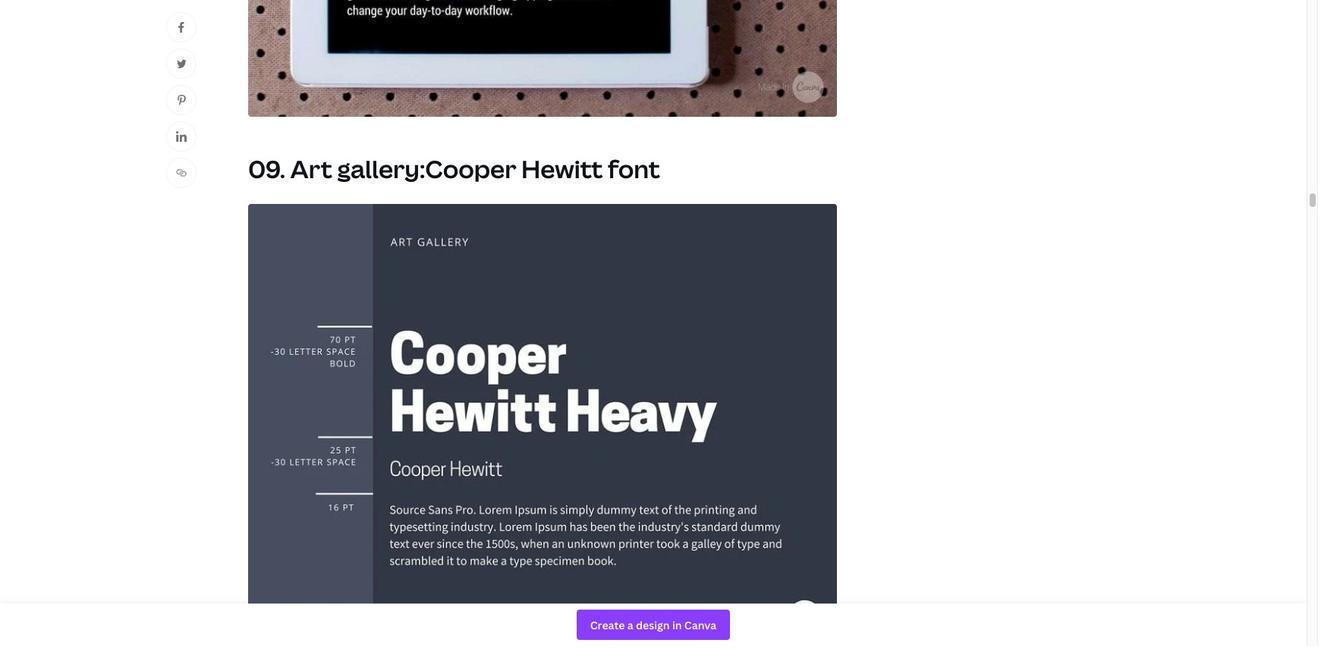 Task type: describe. For each thing, give the bounding box(es) containing it.
art
[[290, 152, 332, 185]]

hewitt
[[522, 152, 603, 185]]

09.
[[248, 152, 286, 185]]

gallery:cooper
[[337, 152, 517, 185]]



Task type: vqa. For each thing, say whether or not it's contained in the screenshot.
LMS Integrations link
no



Task type: locate. For each thing, give the bounding box(es) containing it.
09. art gallery:cooper hewitt font
[[248, 152, 661, 185]]

font
[[608, 152, 661, 185]]



